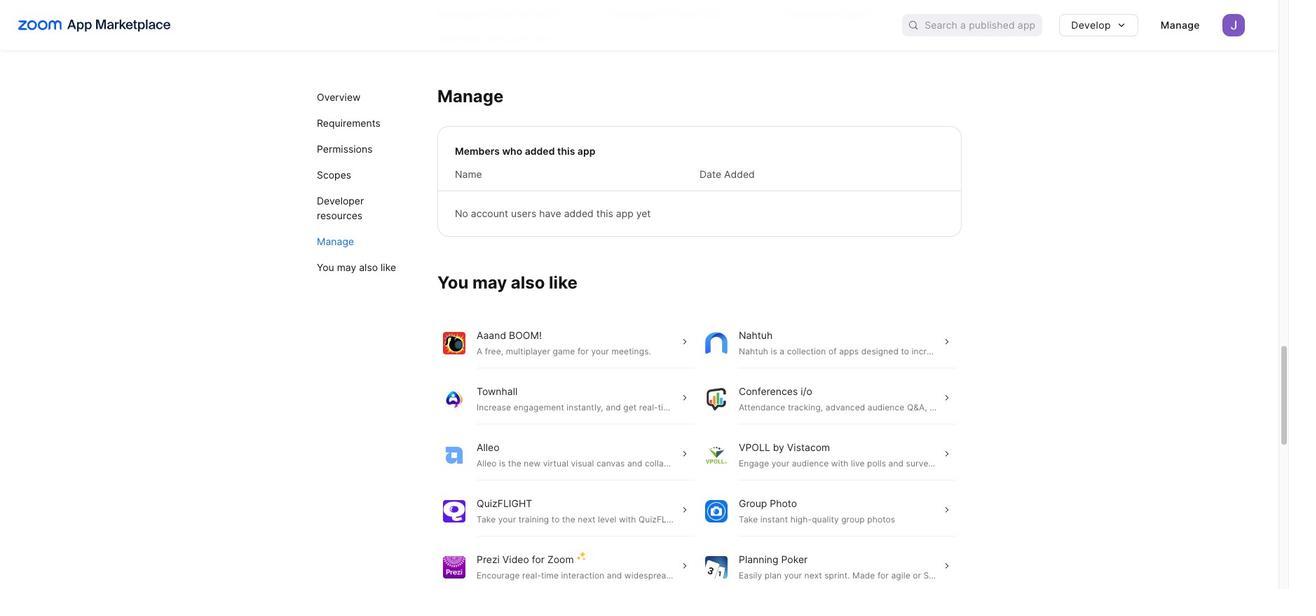 Task type: locate. For each thing, give the bounding box(es) containing it.
may down manage link
[[337, 262, 356, 273]]

developer up resources
[[317, 195, 364, 207]]

developer left the support
[[787, 7, 834, 19]]

1 vertical spatial to
[[552, 514, 560, 525]]

1 horizontal spatial your
[[591, 346, 609, 357]]

1 vertical spatial audience
[[868, 402, 905, 413]]

2 new from the left
[[766, 458, 783, 469]]

take down the group
[[739, 514, 758, 525]]

developer support link
[[787, 1, 961, 26]]

vpoll
[[739, 441, 770, 453]]

interaction.
[[1059, 346, 1104, 357]]

advanced
[[826, 402, 865, 413]]

of
[[519, 32, 528, 44], [829, 346, 837, 357], [804, 458, 812, 469]]

engagement
[[988, 346, 1039, 357], [514, 402, 564, 413]]

1 vertical spatial is
[[499, 458, 506, 469]]

engagement up more
[[988, 346, 1039, 357]]

this right who at left top
[[557, 145, 575, 157]]

developer for developer privacy policy
[[612, 7, 659, 19]]

1 horizontal spatial i/o
[[1093, 402, 1103, 413]]

get
[[624, 402, 637, 413]]

i/o up mics
[[801, 385, 813, 397]]

0 vertical spatial your
[[591, 346, 609, 357]]

for down vpoll at the bottom right of the page
[[736, 458, 748, 469]]

1 horizontal spatial for
[[578, 346, 589, 357]]

is inside nahtuh nahtuh is a collection of apps designed to increase audience engagement and interaction.
[[771, 346, 777, 357]]

audience left q&a,
[[868, 402, 905, 413]]

audience
[[949, 346, 985, 357], [868, 402, 905, 413]]

1 vertical spatial nahtuh
[[739, 346, 768, 357]]

2 vertical spatial of
[[804, 458, 812, 469]]

prezi video for zoom
[[477, 554, 574, 566]]

and
[[1041, 346, 1056, 357], [606, 402, 621, 413], [780, 402, 795, 413], [978, 402, 993, 413], [627, 458, 643, 469]]

q&a,
[[907, 402, 927, 413]]

manage inside button
[[1161, 19, 1200, 31]]

and left get
[[606, 402, 621, 413]]

0 horizontal spatial conferences
[[739, 385, 798, 397]]

new
[[524, 458, 541, 469], [766, 458, 783, 469]]

instantly,
[[567, 402, 604, 413]]

no
[[455, 207, 468, 219]]

your inside aaand boom! a free, multiplayer game for your meetings.
[[591, 346, 609, 357]]

date
[[700, 168, 722, 180]]

alleo alleo is the new virtual visual canvas and collaboration platform for the new way of working.
[[477, 441, 849, 469]]

0 vertical spatial to
[[901, 346, 909, 357]]

take down quizflight
[[477, 514, 496, 525]]

banner
[[0, 0, 1279, 50]]

0 horizontal spatial engagement
[[514, 402, 564, 413]]

developer terms of use
[[438, 32, 549, 44]]

developer left terms on the left top
[[438, 32, 485, 44]]

the left 'virtual'
[[508, 458, 521, 469]]

1 horizontal spatial engagement
[[988, 346, 1039, 357]]

1 vertical spatial for
[[736, 458, 748, 469]]

0 horizontal spatial i/o
[[801, 385, 813, 397]]

zoom
[[548, 554, 574, 566]]

feedback
[[678, 402, 716, 413]]

is left a
[[771, 346, 777, 357]]

overview
[[317, 91, 361, 103]]

1 vertical spatial app
[[616, 207, 634, 219]]

and left interaction.
[[1041, 346, 1056, 357]]

new down by
[[766, 458, 783, 469]]

essential app image
[[577, 553, 585, 561]]

like inside you may also like link
[[381, 262, 396, 273]]

is up quizflight
[[499, 458, 506, 469]]

training
[[519, 514, 549, 525]]

0 vertical spatial added
[[525, 145, 555, 157]]

meetings.
[[612, 346, 651, 357]]

manage for manage button
[[1161, 19, 1200, 31]]

quality
[[812, 514, 839, 525]]

added right have
[[564, 207, 594, 219]]

take inside quizflight take your training to the next level with quizflight!
[[477, 514, 496, 525]]

members
[[455, 145, 500, 157]]

name
[[455, 168, 482, 180]]

developer up developer terms of use
[[438, 7, 485, 19]]

terms
[[487, 32, 516, 44]]

2 vertical spatial manage
[[317, 236, 354, 248]]

developer left privacy
[[612, 7, 659, 19]]

is
[[771, 346, 777, 357], [499, 458, 506, 469]]

0 vertical spatial manage
[[1161, 19, 1200, 31]]

privacy
[[662, 7, 696, 19]]

alleo down increase
[[477, 441, 500, 453]]

1 horizontal spatial new
[[766, 458, 783, 469]]

audience right increase
[[949, 346, 985, 357]]

0 vertical spatial i/o
[[801, 385, 813, 397]]

audience inside the conferences i/o attendance tracking, advanced audience q&a, live polling, and more from conferences i/o
[[868, 402, 905, 413]]

also up boom!
[[511, 272, 545, 293]]

1 vertical spatial your
[[498, 514, 516, 525]]

1 vertical spatial engagement
[[514, 402, 564, 413]]

0 horizontal spatial is
[[499, 458, 506, 469]]

collaboration
[[645, 458, 698, 469]]

for inside alleo alleo is the new virtual visual canvas and collaboration platform for the new way of working.
[[736, 458, 748, 469]]

2 horizontal spatial for
[[736, 458, 748, 469]]

users
[[511, 207, 537, 219]]

support
[[837, 7, 874, 19]]

1 vertical spatial added
[[564, 207, 594, 219]]

1 horizontal spatial the
[[562, 514, 576, 525]]

group photo take instant high-quality group photos
[[739, 498, 896, 525]]

0 vertical spatial of
[[519, 32, 528, 44]]

vistacom
[[787, 441, 830, 453]]

0 horizontal spatial app
[[578, 145, 596, 157]]

this
[[557, 145, 575, 157], [596, 207, 613, 219]]

like up aaand boom! a free, multiplayer game for your meetings.
[[549, 272, 578, 293]]

of left apps
[[829, 346, 837, 357]]

0 vertical spatial audience
[[949, 346, 985, 357]]

1 vertical spatial conferences
[[1039, 402, 1091, 413]]

developer for developer terms of use
[[438, 32, 485, 44]]

like down manage link
[[381, 262, 396, 273]]

0 vertical spatial app
[[578, 145, 596, 157]]

1 horizontal spatial is
[[771, 346, 777, 357]]

1 take from the left
[[477, 514, 496, 525]]

your inside quizflight take your training to the next level with quizflight!
[[498, 514, 516, 525]]

developer privacy policy link
[[612, 1, 787, 26]]

high-
[[791, 514, 812, 525]]

new left 'virtual'
[[524, 458, 541, 469]]

you may also like up aaand
[[438, 272, 578, 293]]

your left "meetings."
[[591, 346, 609, 357]]

you down manage link
[[317, 262, 334, 273]]

more
[[995, 402, 1016, 413]]

conferences i/o attendance tracking, advanced audience q&a, live polling, and more from conferences i/o
[[739, 385, 1103, 413]]

0 horizontal spatial to
[[552, 514, 560, 525]]

developer
[[438, 7, 485, 19], [612, 7, 659, 19], [787, 7, 834, 19], [438, 32, 485, 44], [317, 195, 364, 207]]

developer terms of use link
[[438, 26, 612, 50]]

2 horizontal spatial the
[[750, 458, 763, 469]]

1 horizontal spatial to
[[901, 346, 909, 357]]

0 horizontal spatial this
[[557, 145, 575, 157]]

your down quizflight
[[498, 514, 516, 525]]

have
[[539, 207, 561, 219]]

conferences right from
[[1039, 402, 1091, 413]]

0 vertical spatial alleo
[[477, 441, 500, 453]]

apps
[[839, 346, 859, 357]]

2 horizontal spatial manage
[[1161, 19, 1200, 31]]

you may also like
[[317, 262, 396, 273], [438, 272, 578, 293]]

of left use
[[519, 32, 528, 44]]

you may also like down manage link
[[317, 262, 396, 273]]

1 vertical spatial of
[[829, 346, 837, 357]]

planning poker button
[[700, 542, 962, 590]]

alleo up quizflight
[[477, 458, 497, 469]]

to right training
[[552, 514, 560, 525]]

added
[[525, 145, 555, 157], [564, 207, 594, 219]]

1 horizontal spatial this
[[596, 207, 613, 219]]

to
[[901, 346, 909, 357], [552, 514, 560, 525]]

1 horizontal spatial added
[[564, 207, 594, 219]]

virtual
[[543, 458, 569, 469]]

with
[[619, 514, 636, 525]]

2 horizontal spatial of
[[829, 346, 837, 357]]

working.
[[815, 458, 849, 469]]

0 horizontal spatial may
[[337, 262, 356, 273]]

may up aaand
[[472, 272, 507, 293]]

requirements
[[317, 117, 381, 129]]

to left increase
[[901, 346, 909, 357]]

alleo
[[477, 441, 500, 453], [477, 458, 497, 469]]

is inside alleo alleo is the new virtual visual canvas and collaboration platform for the new way of working.
[[499, 458, 506, 469]]

and left more
[[978, 402, 993, 413]]

the down vpoll at the bottom right of the page
[[750, 458, 763, 469]]

like
[[381, 262, 396, 273], [549, 272, 578, 293]]

engagement inside nahtuh nahtuh is a collection of apps designed to increase audience engagement and interaction.
[[988, 346, 1039, 357]]

for right game at the bottom left of the page
[[578, 346, 589, 357]]

permissions link
[[317, 136, 412, 162]]

added right who at left top
[[525, 145, 555, 157]]

for left 'zoom'
[[532, 554, 545, 566]]

conferences up attendance on the right of page
[[739, 385, 798, 397]]

and right canvas
[[627, 458, 643, 469]]

1 horizontal spatial take
[[739, 514, 758, 525]]

0 vertical spatial is
[[771, 346, 777, 357]]

1 horizontal spatial audience
[[949, 346, 985, 357]]

0 horizontal spatial your
[[498, 514, 516, 525]]

also down manage link
[[359, 262, 378, 273]]

manage
[[1161, 19, 1200, 31], [438, 86, 504, 106], [317, 236, 354, 248]]

0 horizontal spatial audience
[[868, 402, 905, 413]]

polling,
[[946, 402, 975, 413]]

1 horizontal spatial may
[[472, 272, 507, 293]]

to inside nahtuh nahtuh is a collection of apps designed to increase audience engagement and interaction.
[[901, 346, 909, 357]]

0 horizontal spatial new
[[524, 458, 541, 469]]

0 horizontal spatial for
[[532, 554, 545, 566]]

the left next
[[562, 514, 576, 525]]

0 vertical spatial this
[[557, 145, 575, 157]]

yet
[[636, 207, 651, 219]]

2 take from the left
[[739, 514, 758, 525]]

take
[[477, 514, 496, 525], [739, 514, 758, 525]]

0 vertical spatial for
[[578, 346, 589, 357]]

1 vertical spatial manage
[[438, 86, 504, 106]]

1 horizontal spatial you
[[438, 272, 469, 293]]

Search text field
[[925, 15, 1043, 35]]

1 horizontal spatial of
[[804, 458, 812, 469]]

a
[[477, 346, 483, 357]]

1 vertical spatial alleo
[[477, 458, 497, 469]]

1 horizontal spatial like
[[549, 272, 578, 293]]

the inside quizflight take your training to the next level with quizflight!
[[562, 514, 576, 525]]

0 vertical spatial nahtuh
[[739, 329, 773, 341]]

manage button
[[1150, 14, 1212, 36]]

for
[[578, 346, 589, 357], [736, 458, 748, 469], [532, 554, 545, 566]]

2 vertical spatial for
[[532, 554, 545, 566]]

of right way
[[804, 458, 812, 469]]

engagement down townhall
[[514, 402, 564, 413]]

policy
[[699, 7, 726, 19]]

off.
[[834, 402, 847, 413]]

photo
[[770, 498, 797, 509]]

develop
[[1071, 19, 1111, 31]]

0 vertical spatial engagement
[[988, 346, 1039, 357]]

0 horizontal spatial take
[[477, 514, 496, 525]]

0 horizontal spatial of
[[519, 32, 528, 44]]

0 horizontal spatial like
[[381, 262, 396, 273]]

you
[[317, 262, 334, 273], [438, 272, 469, 293]]

nahtuh
[[739, 329, 773, 341], [739, 346, 768, 357]]

develop button
[[1060, 14, 1139, 36]]

developer for developer resources
[[317, 195, 364, 207]]

of inside alleo alleo is the new virtual visual canvas and collaboration platform for the new way of working.
[[804, 458, 812, 469]]

audience inside nahtuh nahtuh is a collection of apps designed to increase audience engagement and interaction.
[[949, 346, 985, 357]]

this left yet
[[596, 207, 613, 219]]

and inside alleo alleo is the new virtual visual canvas and collaboration platform for the new way of working.
[[627, 458, 643, 469]]

0 horizontal spatial you
[[317, 262, 334, 273]]

you down no in the left top of the page
[[438, 272, 469, 293]]

increase
[[912, 346, 946, 357]]

manage for manage link
[[317, 236, 354, 248]]

i/o down interaction.
[[1093, 402, 1103, 413]]

no account users have added this app yet
[[455, 207, 651, 219]]

0 horizontal spatial manage
[[317, 236, 354, 248]]



Task type: describe. For each thing, give the bounding box(es) containing it.
0 horizontal spatial you may also like
[[317, 262, 396, 273]]

vpoll by vistacom
[[739, 441, 830, 453]]

planning poker
[[739, 554, 808, 566]]

quizflight!
[[639, 514, 690, 525]]

1 vertical spatial i/o
[[1093, 402, 1103, 413]]

1 new from the left
[[524, 458, 541, 469]]

townhall increase engagement instantly, and get real-time feedback when cameras and mics are off.
[[477, 385, 847, 413]]

next
[[578, 514, 596, 525]]

members who added this app
[[455, 145, 596, 157]]

by
[[773, 441, 785, 453]]

developer privacy policy
[[612, 7, 726, 19]]

planning
[[739, 554, 779, 566]]

prezi
[[477, 554, 500, 566]]

quizflight
[[477, 498, 532, 509]]

developer resources
[[317, 195, 364, 222]]

1 alleo from the top
[[477, 441, 500, 453]]

account
[[471, 207, 508, 219]]

to inside quizflight take your training to the next level with quizflight!
[[552, 514, 560, 525]]

0 horizontal spatial the
[[508, 458, 521, 469]]

date added
[[700, 168, 755, 180]]

nahtuh nahtuh is a collection of apps designed to increase audience engagement and interaction.
[[739, 329, 1104, 357]]

group
[[842, 514, 865, 525]]

aaand boom! a free, multiplayer game for your meetings.
[[477, 329, 651, 357]]

engagement inside townhall increase engagement instantly, and get real-time feedback when cameras and mics are off.
[[514, 402, 564, 413]]

townhall
[[477, 385, 518, 397]]

manage link
[[317, 229, 412, 255]]

for inside aaand boom! a free, multiplayer game for your meetings.
[[578, 346, 589, 357]]

added
[[724, 168, 755, 180]]

developer support
[[787, 7, 874, 19]]

2 nahtuh from the top
[[739, 346, 768, 357]]

designed
[[862, 346, 899, 357]]

instant
[[761, 514, 788, 525]]

are
[[818, 402, 831, 413]]

free,
[[485, 346, 504, 357]]

way
[[785, 458, 801, 469]]

1 horizontal spatial conferences
[[1039, 402, 1091, 413]]

take inside group photo take instant high-quality group photos
[[739, 514, 758, 525]]

0 horizontal spatial also
[[359, 262, 378, 273]]

1 horizontal spatial also
[[511, 272, 545, 293]]

developer resources link
[[317, 188, 412, 229]]

scopes
[[317, 169, 351, 181]]

developer documentation link
[[438, 1, 612, 26]]

may inside you may also like link
[[337, 262, 356, 273]]

game
[[553, 346, 575, 357]]

resources
[[317, 210, 363, 222]]

documentation
[[487, 7, 558, 19]]

1 horizontal spatial manage
[[438, 86, 504, 106]]

visual
[[571, 458, 594, 469]]

2 alleo from the top
[[477, 458, 497, 469]]

poker
[[781, 554, 808, 566]]

0 horizontal spatial added
[[525, 145, 555, 157]]

of inside nahtuh nahtuh is a collection of apps designed to increase audience engagement and interaction.
[[829, 346, 837, 357]]

and inside the conferences i/o attendance tracking, advanced audience q&a, live polling, and more from conferences i/o
[[978, 402, 993, 413]]

collection
[[787, 346, 826, 357]]

level
[[598, 514, 617, 525]]

scopes link
[[317, 162, 412, 188]]

developer for developer documentation
[[438, 7, 485, 19]]

group
[[739, 498, 767, 509]]

prezi video for zoom button
[[438, 542, 700, 590]]

video
[[503, 554, 529, 566]]

for inside 'button'
[[532, 554, 545, 566]]

banner containing develop
[[0, 0, 1279, 50]]

0 vertical spatial conferences
[[739, 385, 798, 397]]

boom!
[[509, 329, 542, 341]]

and left mics
[[780, 402, 795, 413]]

multiplayer
[[506, 346, 550, 357]]

and inside nahtuh nahtuh is a collection of apps designed to increase audience engagement and interaction.
[[1041, 346, 1056, 357]]

1 nahtuh from the top
[[739, 329, 773, 341]]

quizflight take your training to the next level with quizflight!
[[477, 498, 690, 525]]

who
[[502, 145, 523, 157]]

1 vertical spatial this
[[596, 207, 613, 219]]

you may also like link
[[317, 255, 412, 280]]

from
[[1018, 402, 1037, 413]]

a
[[780, 346, 785, 357]]

overview link
[[317, 84, 412, 110]]

is for nahtuh
[[771, 346, 777, 357]]

use
[[531, 32, 549, 44]]

1 horizontal spatial you may also like
[[438, 272, 578, 293]]

aaand
[[477, 329, 506, 341]]

1 horizontal spatial app
[[616, 207, 634, 219]]

developer documentation
[[438, 7, 558, 19]]

attendance
[[739, 402, 786, 413]]

is for alleo
[[499, 458, 506, 469]]

tracking,
[[788, 402, 823, 413]]

vpoll by vistacom button
[[700, 430, 962, 481]]

when
[[718, 402, 740, 413]]

search a published app element
[[903, 14, 1043, 36]]

of inside developer terms of use link
[[519, 32, 528, 44]]

developer for developer support
[[787, 7, 834, 19]]

real-
[[639, 402, 658, 413]]

platform
[[700, 458, 734, 469]]

time
[[658, 402, 676, 413]]

increase
[[477, 402, 511, 413]]



Task type: vqa. For each thing, say whether or not it's contained in the screenshot.


